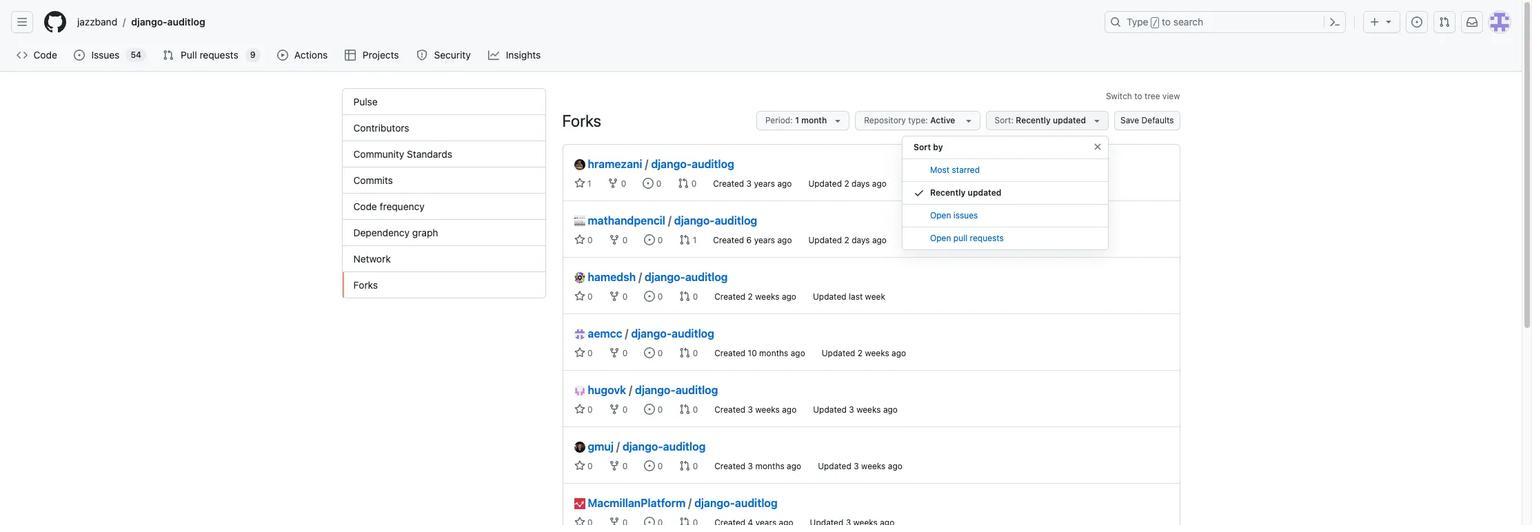 Task type: locate. For each thing, give the bounding box(es) containing it.
1 vertical spatial open
[[930, 233, 951, 243]]

4 star image from the top
[[574, 404, 585, 415]]

@hamedsh image
[[574, 272, 585, 283]]

created for hamedsh
[[715, 292, 746, 302]]

1 link down @hramezani image
[[574, 178, 591, 189]]

1 left 6
[[691, 235, 697, 246]]

0 vertical spatial months
[[759, 348, 788, 359]]

0 vertical spatial recently
[[1016, 115, 1051, 126]]

repo forked image down hramezani
[[608, 178, 619, 189]]

created
[[713, 179, 744, 189], [713, 235, 744, 246], [715, 292, 746, 302], [715, 348, 746, 359], [715, 405, 746, 415], [715, 461, 746, 472]]

mathandpencil
[[588, 214, 665, 227]]

django- right the hugovk
[[635, 384, 676, 397]]

1 down @hramezani image
[[585, 179, 591, 189]]

created for hramezani
[[713, 179, 744, 189]]

django- down created 3 months ago
[[695, 497, 735, 510]]

shield image
[[417, 50, 428, 61]]

code right code icon at the left of the page
[[33, 49, 57, 61]]

check image
[[914, 188, 925, 199]]

updated 2 days ago for mathandpencil
[[809, 235, 887, 246]]

git pull request image for hamedsh
[[680, 291, 691, 302]]

auditlog
[[167, 16, 205, 28], [692, 158, 734, 170], [715, 214, 757, 227], [685, 271, 728, 283], [672, 328, 714, 340], [676, 384, 718, 397], [663, 441, 706, 453], [735, 497, 778, 510]]

days left "check" image
[[852, 179, 870, 189]]

created for gmuj
[[715, 461, 746, 472]]

months down created 3 weeks ago
[[755, 461, 785, 472]]

2 for mathandpencil
[[845, 235, 850, 246]]

django-auditlog link for hugovk
[[635, 384, 718, 397]]

1 updated 2 days ago from the top
[[809, 179, 887, 189]]

community standards link
[[342, 141, 545, 168]]

/ for hamedsh
[[639, 271, 642, 283]]

updated 3 weeks ago for hugovk
[[813, 405, 898, 415]]

1 left month
[[795, 115, 799, 126]]

1 horizontal spatial updated
[[1053, 115, 1086, 126]]

git pull request image for hugovk
[[680, 404, 691, 415]]

django- for hugovk
[[635, 384, 676, 397]]

0 vertical spatial repo forked image
[[609, 348, 620, 359]]

10
[[748, 348, 757, 359]]

2 horizontal spatial 1
[[795, 115, 799, 126]]

to
[[1162, 16, 1171, 28], [1135, 91, 1143, 101]]

1 vertical spatial to
[[1135, 91, 1143, 101]]

0 vertical spatial updated 2 days ago
[[809, 179, 887, 189]]

updated for aemcc
[[822, 348, 855, 359]]

django-auditlog link
[[126, 11, 211, 33], [651, 158, 734, 170], [674, 214, 757, 227], [645, 271, 728, 283], [631, 328, 714, 340], [635, 384, 718, 397], [623, 441, 706, 453], [695, 497, 778, 510]]

1 vertical spatial 1
[[585, 179, 591, 189]]

created 2 weeks ago
[[715, 292, 797, 302]]

repository
[[864, 115, 906, 126]]

code
[[33, 49, 57, 61], [353, 201, 377, 212]]

open left pull
[[930, 233, 951, 243]]

/ right mathandpencil
[[668, 214, 672, 227]]

/ right hamedsh
[[639, 271, 642, 283]]

/ django-auditlog for hamedsh
[[639, 271, 728, 283]]

0 horizontal spatial forks
[[353, 279, 378, 291]]

1 horizontal spatial recently
[[1016, 115, 1051, 126]]

recently up open issues
[[930, 188, 966, 198]]

1 star image from the top
[[574, 234, 585, 246]]

1 horizontal spatial requests
[[970, 233, 1004, 243]]

created 10 months ago
[[715, 348, 805, 359]]

star image for hramezani
[[574, 178, 585, 189]]

django- for aemcc
[[631, 328, 672, 340]]

0 horizontal spatial to
[[1135, 91, 1143, 101]]

jazzband
[[77, 16, 117, 28]]

git pull request image for mathandpencil
[[680, 234, 691, 246]]

star image down the @mathandpencil icon
[[574, 234, 585, 246]]

/ for aemcc
[[625, 328, 629, 340]]

repo forked image for mathandpencil
[[609, 234, 620, 246]]

forks
[[562, 111, 601, 130], [353, 279, 378, 291]]

@hugovk image
[[574, 386, 585, 397]]

1 vertical spatial triangle down image
[[1092, 115, 1103, 126]]

updated for mathandpencil
[[809, 235, 842, 246]]

/ for mathandpencil
[[668, 214, 672, 227]]

days
[[852, 179, 870, 189], [852, 235, 870, 246]]

star image down @macmillanplatform icon
[[574, 517, 585, 526]]

1 vertical spatial repo forked image
[[609, 404, 620, 415]]

django- for gmuj
[[623, 441, 663, 453]]

git pull request image for aemcc
[[680, 348, 691, 359]]

forks link
[[342, 272, 545, 298]]

1 link
[[574, 178, 591, 189], [680, 234, 697, 246]]

/ django-auditlog for hramezani
[[645, 158, 734, 170]]

code link
[[11, 45, 63, 66]]

django- right aemcc
[[631, 328, 672, 340]]

9
[[250, 50, 256, 60]]

days up last
[[852, 235, 870, 246]]

1 triangle down image from the left
[[833, 115, 844, 126]]

/ right the hugovk
[[629, 384, 632, 397]]

to left search
[[1162, 16, 1171, 28]]

star image down @aemcc icon
[[574, 348, 585, 359]]

hugovk
[[588, 384, 626, 397]]

0 vertical spatial updated 3 weeks ago
[[813, 405, 898, 415]]

/ right aemcc
[[625, 328, 629, 340]]

type
[[1127, 16, 1149, 28]]

days for mathandpencil
[[852, 235, 870, 246]]

@macmillanplatform image
[[574, 499, 585, 510]]

hramezani
[[588, 158, 642, 170]]

1 horizontal spatial forks
[[562, 111, 601, 130]]

1 link left 6
[[680, 234, 697, 246]]

updated 3 weeks ago
[[813, 405, 898, 415], [818, 461, 903, 472]]

1 vertical spatial updated 3 weeks ago
[[818, 461, 903, 472]]

updated for hamedsh
[[813, 292, 847, 302]]

network
[[353, 253, 391, 265]]

repo forked image
[[609, 348, 620, 359], [609, 404, 620, 415], [609, 517, 620, 526]]

updated left save
[[1053, 115, 1086, 126]]

sort: recently updated
[[995, 115, 1086, 126]]

@hramezani image
[[574, 159, 585, 170]]

repo forked image for gmuj
[[609, 461, 620, 472]]

1 vertical spatial forks
[[353, 279, 378, 291]]

1 years from the top
[[754, 179, 775, 189]]

django- right hramezani
[[651, 158, 692, 170]]

django- up created 6 years ago
[[674, 214, 715, 227]]

open left issues
[[930, 210, 951, 221]]

2 vertical spatial repo forked image
[[609, 517, 620, 526]]

active
[[931, 115, 955, 126]]

0 vertical spatial triangle down image
[[1383, 16, 1394, 27]]

1 vertical spatial years
[[754, 235, 775, 246]]

updated down starred
[[968, 188, 1002, 198]]

1 days from the top
[[852, 179, 870, 189]]

triangle down image
[[833, 115, 844, 126], [963, 115, 974, 126]]

sort:
[[995, 115, 1014, 126]]

1 horizontal spatial to
[[1162, 16, 1171, 28]]

mathandpencil link
[[574, 212, 665, 229]]

1 vertical spatial requests
[[970, 233, 1004, 243]]

months
[[759, 348, 788, 359], [755, 461, 785, 472]]

3 repo forked image from the top
[[609, 517, 620, 526]]

issue opened image
[[1412, 17, 1423, 28], [643, 178, 654, 189], [644, 348, 655, 359], [644, 404, 655, 415], [644, 517, 655, 526]]

/ for gmuj
[[617, 441, 620, 453]]

repo forked image for hamedsh
[[609, 291, 620, 302]]

repo forked image down "mathandpencil" 'link' on the top of page
[[609, 234, 620, 246]]

issue opened image for hamedsh
[[644, 291, 655, 302]]

search
[[1174, 16, 1204, 28]]

1 vertical spatial code
[[353, 201, 377, 212]]

updated inside menu
[[968, 188, 1002, 198]]

2 vertical spatial 1
[[691, 235, 697, 246]]

/ right gmuj
[[617, 441, 620, 453]]

weeks
[[755, 292, 780, 302], [865, 348, 889, 359], [755, 405, 780, 415], [857, 405, 881, 415], [861, 461, 886, 472]]

repo forked image down aemcc
[[609, 348, 620, 359]]

open pull requests
[[930, 233, 1004, 243]]

2 days from the top
[[852, 235, 870, 246]]

most starred link
[[903, 159, 1108, 182]]

1 star image from the top
[[574, 178, 585, 189]]

auditlog for aemcc
[[672, 328, 714, 340]]

years up created 6 years ago
[[754, 179, 775, 189]]

security
[[434, 49, 471, 61]]

created left 10
[[715, 348, 746, 359]]

0 horizontal spatial code
[[33, 49, 57, 61]]

code down the commits
[[353, 201, 377, 212]]

2 updated 2 days ago from the top
[[809, 235, 887, 246]]

1 horizontal spatial 1
[[691, 235, 697, 246]]

years right 6
[[754, 235, 775, 246]]

django- for mathandpencil
[[674, 214, 715, 227]]

2 repo forked image from the top
[[609, 404, 620, 415]]

1 vertical spatial updated
[[968, 188, 1002, 198]]

git pull request image
[[1439, 17, 1450, 28], [678, 178, 689, 189], [680, 234, 691, 246], [680, 461, 691, 472], [680, 517, 691, 526]]

star image down @hramezani image
[[574, 178, 585, 189]]

months right 10
[[759, 348, 788, 359]]

django- inside jazzband / django-auditlog
[[131, 16, 167, 28]]

0 horizontal spatial updated
[[968, 188, 1002, 198]]

to left tree
[[1135, 91, 1143, 101]]

period:
[[765, 115, 793, 126]]

1 vertical spatial updated 2 days ago
[[809, 235, 887, 246]]

months for aemcc
[[759, 348, 788, 359]]

created up created 3 months ago
[[715, 405, 746, 415]]

repo forked image down the hugovk
[[609, 404, 620, 415]]

triangle down image up close menu icon
[[1092, 115, 1103, 126]]

updated for hugovk
[[813, 405, 847, 415]]

2 star image from the top
[[574, 461, 585, 472]]

django-auditlog link for hamedsh
[[645, 271, 728, 283]]

code inside insights element
[[353, 201, 377, 212]]

updated 2 weeks ago
[[822, 348, 906, 359]]

1
[[795, 115, 799, 126], [585, 179, 591, 189], [691, 235, 697, 246]]

2 star image from the top
[[574, 291, 585, 302]]

issue opened image
[[74, 50, 85, 61], [644, 234, 655, 246], [644, 291, 655, 302], [644, 461, 655, 472]]

django-auditlog link for hramezani
[[651, 158, 734, 170]]

updated 2 days ago
[[809, 179, 887, 189], [809, 235, 887, 246]]

2 triangle down image from the left
[[963, 115, 974, 126]]

/ django-auditlog for hugovk
[[629, 384, 718, 397]]

/ right hramezani
[[645, 158, 648, 170]]

0 link
[[608, 178, 626, 189], [643, 178, 662, 189], [678, 178, 697, 189], [574, 234, 593, 246], [609, 234, 628, 246], [644, 234, 663, 246], [574, 291, 593, 302], [609, 291, 628, 302], [644, 291, 663, 302], [680, 291, 698, 302], [574, 348, 593, 359], [609, 348, 628, 359], [644, 348, 663, 359], [680, 348, 698, 359], [574, 404, 593, 415], [609, 404, 628, 415], [644, 404, 663, 415], [680, 404, 698, 415], [574, 461, 593, 472], [609, 461, 628, 472], [644, 461, 663, 472], [680, 461, 698, 472]]

security link
[[411, 45, 477, 66]]

star image for hamedsh
[[574, 291, 585, 302]]

years
[[754, 179, 775, 189], [754, 235, 775, 246]]

forks inside forks link
[[353, 279, 378, 291]]

2 open from the top
[[930, 233, 951, 243]]

/ right jazzband
[[123, 16, 126, 28]]

aemcc
[[588, 328, 622, 340]]

triangle down image for active
[[963, 115, 974, 126]]

issues
[[954, 210, 978, 221]]

updated 2 days ago for hramezani
[[809, 179, 887, 189]]

updated
[[809, 179, 842, 189], [809, 235, 842, 246], [813, 292, 847, 302], [822, 348, 855, 359], [813, 405, 847, 415], [818, 461, 852, 472]]

/ right type at the top
[[1153, 18, 1158, 28]]

django- right gmuj
[[623, 441, 663, 453]]

0 vertical spatial open
[[930, 210, 951, 221]]

created left 6
[[713, 235, 744, 246]]

1 vertical spatial months
[[755, 461, 785, 472]]

git pull request image for macmillanplatform
[[680, 517, 691, 526]]

projects link
[[340, 45, 406, 66]]

auditlog for macmillanplatform
[[735, 497, 778, 510]]

django-auditlog link for macmillanplatform
[[695, 497, 778, 510]]

pulse link
[[342, 89, 545, 115]]

repo forked image down hamedsh
[[609, 291, 620, 302]]

0 vertical spatial updated
[[1053, 115, 1086, 126]]

code for code frequency
[[353, 201, 377, 212]]

0 vertical spatial days
[[852, 179, 870, 189]]

save defaults button
[[1114, 111, 1180, 130]]

1 vertical spatial star image
[[574, 461, 585, 472]]

0 horizontal spatial recently
[[930, 188, 966, 198]]

projects
[[363, 49, 399, 61]]

0 horizontal spatial triangle down image
[[1092, 115, 1103, 126]]

code frequency
[[353, 201, 425, 212]]

star image down the @hamedsh image in the left of the page
[[574, 291, 585, 302]]

0 vertical spatial 1
[[795, 115, 799, 126]]

1 repo forked image from the top
[[609, 348, 620, 359]]

created down created 3 weeks ago
[[715, 461, 746, 472]]

requests
[[200, 49, 238, 61], [970, 233, 1004, 243]]

triangle down image
[[1383, 16, 1394, 27], [1092, 115, 1103, 126]]

jazzband link
[[72, 11, 123, 33]]

open issues link
[[903, 205, 1108, 228]]

triangle down image right month
[[833, 115, 844, 126]]

recently right 'sort:'
[[1016, 115, 1051, 126]]

@gmuj image
[[574, 442, 585, 453]]

repo forked image down the macmillanplatform link
[[609, 517, 620, 526]]

django- up the 54
[[131, 16, 167, 28]]

repo forked image for aemcc
[[609, 348, 620, 359]]

triangle down image right plus image
[[1383, 16, 1394, 27]]

updated for gmuj
[[818, 461, 852, 472]]

star image down @hugovk image
[[574, 404, 585, 415]]

0
[[619, 179, 626, 189], [654, 179, 662, 189], [689, 179, 697, 189], [585, 235, 593, 246], [620, 235, 628, 246], [655, 235, 663, 246], [585, 292, 593, 302], [620, 292, 628, 302], [655, 292, 663, 302], [691, 292, 698, 302], [585, 348, 593, 359], [620, 348, 628, 359], [655, 348, 663, 359], [691, 348, 698, 359], [585, 405, 593, 415], [620, 405, 628, 415], [655, 405, 663, 415], [691, 405, 698, 415], [585, 461, 593, 472], [620, 461, 628, 472], [655, 461, 663, 472], [691, 461, 698, 472]]

weeks for hugovk
[[857, 405, 881, 415]]

0 horizontal spatial 1 link
[[574, 178, 591, 189]]

updated last week
[[813, 292, 885, 302]]

repo forked image down gmuj
[[609, 461, 620, 472]]

6
[[747, 235, 752, 246]]

star image
[[574, 178, 585, 189], [574, 461, 585, 472]]

community
[[353, 148, 404, 160]]

django-
[[131, 16, 167, 28], [651, 158, 692, 170], [674, 214, 715, 227], [645, 271, 685, 283], [631, 328, 672, 340], [635, 384, 676, 397], [623, 441, 663, 453], [695, 497, 735, 510]]

1 horizontal spatial code
[[353, 201, 377, 212]]

0 horizontal spatial triangle down image
[[833, 115, 844, 126]]

0 vertical spatial to
[[1162, 16, 1171, 28]]

/ django-auditlog
[[645, 158, 734, 170], [668, 214, 757, 227], [639, 271, 728, 283], [625, 328, 714, 340], [629, 384, 718, 397], [617, 441, 706, 453], [688, 497, 778, 510]]

created down created 6 years ago
[[715, 292, 746, 302]]

gmuj link
[[574, 439, 614, 455]]

auditlog for mathandpencil
[[715, 214, 757, 227]]

created up created 6 years ago
[[713, 179, 744, 189]]

3 for hramezani
[[747, 179, 752, 189]]

graph image
[[488, 50, 499, 61]]

triangle down image for 1 month
[[833, 115, 844, 126]]

star image for mathandpencil
[[574, 234, 585, 246]]

repo forked image
[[608, 178, 619, 189], [609, 234, 620, 246], [609, 291, 620, 302], [609, 461, 620, 472]]

open for open issues
[[930, 210, 951, 221]]

0 vertical spatial years
[[754, 179, 775, 189]]

django- right hamedsh
[[645, 271, 685, 283]]

0 vertical spatial 1 link
[[574, 178, 591, 189]]

1 vertical spatial recently
[[930, 188, 966, 198]]

0 vertical spatial requests
[[200, 49, 238, 61]]

5 star image from the top
[[574, 517, 585, 526]]

1 open from the top
[[930, 210, 951, 221]]

star image
[[574, 234, 585, 246], [574, 291, 585, 302], [574, 348, 585, 359], [574, 404, 585, 415], [574, 517, 585, 526]]

git pull request image for gmuj
[[680, 461, 691, 472]]

0 horizontal spatial 1
[[585, 179, 591, 189]]

menu
[[903, 159, 1108, 250]]

type / to search
[[1127, 16, 1204, 28]]

months for gmuj
[[755, 461, 785, 472]]

list
[[72, 11, 1097, 33]]

1 vertical spatial days
[[852, 235, 870, 246]]

0 vertical spatial code
[[33, 49, 57, 61]]

/ django-auditlog for aemcc
[[625, 328, 714, 340]]

auditlog for hamedsh
[[685, 271, 728, 283]]

most
[[930, 165, 950, 175]]

2 years from the top
[[754, 235, 775, 246]]

1 vertical spatial 1 link
[[680, 234, 697, 246]]

0 vertical spatial star image
[[574, 178, 585, 189]]

issue opened image for macmillanplatform
[[644, 517, 655, 526]]

forks up @hramezani image
[[562, 111, 601, 130]]

3 star image from the top
[[574, 348, 585, 359]]

git pull request image
[[163, 50, 174, 61], [680, 291, 691, 302], [680, 348, 691, 359], [680, 404, 691, 415]]

1 horizontal spatial triangle down image
[[963, 115, 974, 126]]

star image down @gmuj image at the bottom of page
[[574, 461, 585, 472]]

auditlog for gmuj
[[663, 441, 706, 453]]

network link
[[342, 246, 545, 272]]

/ right macmillanplatform
[[688, 497, 692, 510]]

forks down network
[[353, 279, 378, 291]]

menu containing most starred
[[903, 159, 1108, 250]]

triangle down image right active
[[963, 115, 974, 126]]

/ django-auditlog for gmuj
[[617, 441, 706, 453]]



Task type: describe. For each thing, give the bounding box(es) containing it.
dependency
[[353, 227, 410, 239]]

starred
[[952, 165, 980, 175]]

requests inside menu
[[970, 233, 1004, 243]]

most starred
[[930, 165, 980, 175]]

code for code
[[33, 49, 57, 61]]

sort by
[[914, 142, 943, 152]]

week
[[865, 292, 885, 302]]

community standards
[[353, 148, 452, 160]]

git pull request image for hramezani
[[678, 178, 689, 189]]

0 horizontal spatial requests
[[200, 49, 238, 61]]

view
[[1163, 91, 1180, 101]]

pulse
[[353, 96, 378, 108]]

1 for the topmost 1 link
[[585, 179, 591, 189]]

repository type: active
[[864, 115, 958, 126]]

switch to tree view
[[1106, 91, 1180, 101]]

save
[[1121, 115, 1139, 126]]

auditlog for hramezani
[[692, 158, 734, 170]]

homepage image
[[44, 11, 66, 33]]

repo forked image for hramezani
[[608, 178, 619, 189]]

created 3 months ago
[[715, 461, 801, 472]]

issues
[[91, 49, 120, 61]]

tree
[[1145, 91, 1160, 101]]

issue opened image for hugovk
[[644, 404, 655, 415]]

actions
[[294, 49, 328, 61]]

54
[[131, 50, 141, 60]]

hamedsh link
[[574, 269, 636, 286]]

created for hugovk
[[715, 405, 746, 415]]

commits
[[353, 174, 393, 186]]

by
[[933, 142, 943, 152]]

defaults
[[1142, 115, 1174, 126]]

contributors
[[353, 122, 409, 134]]

code frequency link
[[342, 194, 545, 220]]

2 for aemcc
[[858, 348, 863, 359]]

repo forked image for hugovk
[[609, 404, 620, 415]]

django- for hramezani
[[651, 158, 692, 170]]

pull requests
[[181, 49, 238, 61]]

open for open pull requests
[[930, 233, 951, 243]]

updated for hramezani
[[809, 179, 842, 189]]

/ for macmillanplatform
[[688, 497, 692, 510]]

period: 1 month
[[765, 115, 827, 126]]

django- for hamedsh
[[645, 271, 685, 283]]

contributors link
[[342, 115, 545, 141]]

/ inside type / to search
[[1153, 18, 1158, 28]]

auditlog inside jazzband / django-auditlog
[[167, 16, 205, 28]]

django-auditlog link for gmuj
[[623, 441, 706, 453]]

notifications image
[[1467, 17, 1478, 28]]

frequency
[[380, 201, 425, 212]]

pull
[[954, 233, 968, 243]]

pull
[[181, 49, 197, 61]]

list containing jazzband
[[72, 11, 1097, 33]]

open pull requests link
[[903, 228, 1108, 250]]

insights link
[[483, 45, 548, 66]]

issue opened image for mathandpencil
[[644, 234, 655, 246]]

dependency graph
[[353, 227, 438, 239]]

years for mathandpencil
[[754, 235, 775, 246]]

aemcc link
[[574, 326, 622, 342]]

weeks for gmuj
[[861, 461, 886, 472]]

3 for hugovk
[[748, 405, 753, 415]]

django-auditlog link for mathandpencil
[[674, 214, 757, 227]]

1 horizontal spatial triangle down image
[[1383, 16, 1394, 27]]

recently updated
[[930, 188, 1002, 198]]

graph
[[412, 227, 438, 239]]

close menu image
[[1092, 141, 1103, 152]]

django- for macmillanplatform
[[695, 497, 735, 510]]

updated 3 weeks ago for gmuj
[[818, 461, 903, 472]]

created for mathandpencil
[[713, 235, 744, 246]]

macmillanplatform
[[588, 497, 686, 510]]

recently updated link
[[903, 182, 1108, 205]]

last
[[849, 292, 863, 302]]

macmillanplatform link
[[574, 495, 686, 512]]

type:
[[908, 115, 928, 126]]

star image for gmuj
[[574, 461, 585, 472]]

hamedsh
[[588, 271, 636, 283]]

created 3 weeks ago
[[715, 405, 797, 415]]

issue opened image for gmuj
[[644, 461, 655, 472]]

/ for hugovk
[[629, 384, 632, 397]]

1 horizontal spatial 1 link
[[680, 234, 697, 246]]

switch to tree view link
[[1106, 91, 1180, 101]]

commits link
[[342, 168, 545, 194]]

issue opened image for aemcc
[[644, 348, 655, 359]]

@mathandpencil image
[[574, 216, 585, 227]]

star image for aemcc
[[574, 348, 585, 359]]

jazzband / django-auditlog
[[77, 16, 205, 28]]

code image
[[17, 50, 28, 61]]

open issues
[[930, 210, 978, 221]]

repo forked image for macmillanplatform
[[609, 517, 620, 526]]

days for hramezani
[[852, 179, 870, 189]]

3 for gmuj
[[748, 461, 753, 472]]

table image
[[345, 50, 356, 61]]

month
[[802, 115, 827, 126]]

insights element
[[342, 88, 546, 299]]

switch
[[1106, 91, 1132, 101]]

weeks for aemcc
[[865, 348, 889, 359]]

/ django-auditlog for macmillanplatform
[[688, 497, 778, 510]]

0 vertical spatial forks
[[562, 111, 601, 130]]

django-auditlog link for aemcc
[[631, 328, 714, 340]]

auditlog for hugovk
[[676, 384, 718, 397]]

save defaults
[[1121, 115, 1174, 126]]

star image for hugovk
[[574, 404, 585, 415]]

insights
[[506, 49, 541, 61]]

created 3 years ago
[[713, 179, 792, 189]]

1 for right 1 link
[[691, 235, 697, 246]]

plus image
[[1370, 17, 1381, 28]]

standards
[[407, 148, 452, 160]]

hramezani link
[[574, 156, 642, 172]]

created for aemcc
[[715, 348, 746, 359]]

star image for macmillanplatform
[[574, 517, 585, 526]]

hugovk link
[[574, 382, 626, 399]]

actions link
[[271, 45, 334, 66]]

years for hramezani
[[754, 179, 775, 189]]

sort
[[914, 142, 931, 152]]

dependency graph link
[[342, 220, 545, 246]]

@aemcc image
[[574, 329, 585, 340]]

play image
[[277, 50, 288, 61]]

2 for hramezani
[[844, 179, 849, 189]]

/ inside jazzband / django-auditlog
[[123, 16, 126, 28]]

gmuj
[[588, 441, 614, 453]]

recently inside menu
[[930, 188, 966, 198]]

command palette image
[[1330, 17, 1341, 28]]

created 6 years ago
[[713, 235, 792, 246]]

/ for hramezani
[[645, 158, 648, 170]]

issue opened image for hramezani
[[643, 178, 654, 189]]

/ django-auditlog for mathandpencil
[[668, 214, 757, 227]]



Task type: vqa. For each thing, say whether or not it's contained in the screenshot.
second DAYS from the top
yes



